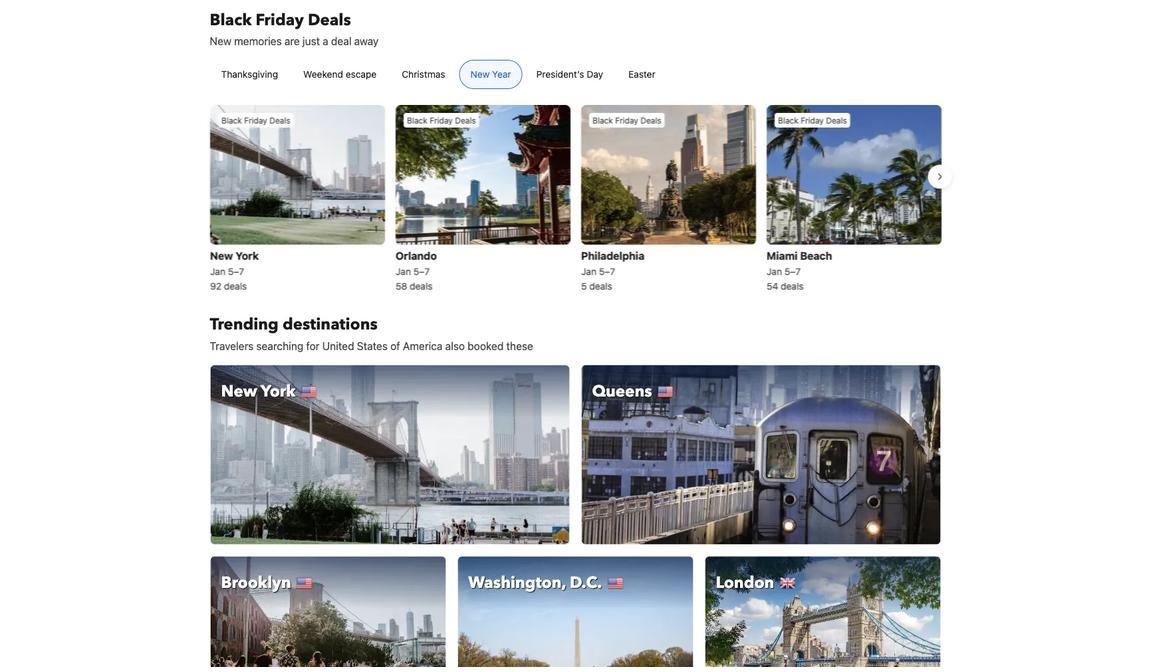 Task type: locate. For each thing, give the bounding box(es) containing it.
0 vertical spatial york
[[235, 249, 259, 262]]

new inside new york jan 5–7 92 deals
[[210, 249, 233, 262]]

black friday deals for philadelphia
[[592, 116, 661, 125]]

1 jan from the left
[[210, 266, 225, 277]]

washington, d.c. link
[[457, 556, 694, 668]]

deals
[[308, 9, 351, 31], [269, 116, 290, 125], [455, 116, 476, 125], [640, 116, 661, 125], [826, 116, 847, 125]]

washington,
[[469, 573, 566, 595]]

new up 92
[[210, 249, 233, 262]]

1 vertical spatial york
[[261, 381, 296, 403]]

1 5–7 from the left
[[228, 266, 244, 277]]

jan inside miami beach jan 5–7 54 deals
[[767, 266, 782, 277]]

5–7 down 'miami'
[[784, 266, 801, 277]]

5
[[581, 281, 587, 292]]

brooklyn
[[221, 573, 291, 595]]

new down travelers
[[221, 381, 257, 403]]

3 jan from the left
[[581, 266, 596, 277]]

black for philadelphia
[[592, 116, 613, 125]]

0 horizontal spatial york
[[235, 249, 259, 262]]

tab list
[[199, 60, 678, 90]]

5–7 up trending
[[228, 266, 244, 277]]

jan up 58
[[395, 266, 411, 277]]

jan up 54
[[767, 266, 782, 277]]

america
[[403, 340, 443, 352]]

jan up 5
[[581, 266, 596, 277]]

brooklyn link
[[210, 556, 447, 668]]

3 deals from the left
[[589, 281, 612, 292]]

searching
[[256, 340, 303, 352]]

5–7 down philadelphia in the top right of the page
[[599, 266, 615, 277]]

black
[[210, 9, 252, 31], [221, 116, 242, 125], [407, 116, 427, 125], [592, 116, 613, 125], [778, 116, 798, 125]]

a
[[323, 35, 328, 48]]

new york link
[[210, 365, 570, 546]]

3 black friday deals from the left
[[592, 116, 661, 125]]

2 jan from the left
[[395, 266, 411, 277]]

york for new york jan 5–7 92 deals
[[235, 249, 259, 262]]

orlando
[[395, 249, 437, 262]]

washington, d.c.
[[469, 573, 602, 595]]

new left memories
[[210, 35, 231, 48]]

deals
[[224, 281, 247, 292], [409, 281, 432, 292], [589, 281, 612, 292], [781, 281, 804, 292]]

thanksgiving
[[221, 69, 278, 80]]

york inside the new york link
[[261, 381, 296, 403]]

4 5–7 from the left
[[784, 266, 801, 277]]

london link
[[705, 556, 942, 668]]

booked
[[468, 340, 504, 352]]

5–7
[[228, 266, 244, 277], [413, 266, 429, 277], [599, 266, 615, 277], [784, 266, 801, 277]]

president's day
[[536, 69, 603, 80]]

2 black friday deals from the left
[[407, 116, 476, 125]]

4 deals from the left
[[781, 281, 804, 292]]

friday
[[256, 9, 304, 31], [244, 116, 267, 125], [429, 116, 453, 125], [615, 116, 638, 125], [801, 116, 824, 125]]

new
[[210, 35, 231, 48], [471, 69, 490, 80], [210, 249, 233, 262], [221, 381, 257, 403]]

deals right 92
[[224, 281, 247, 292]]

friday inside black friday deals new memories are just a deal away
[[256, 9, 304, 31]]

states
[[357, 340, 388, 352]]

united
[[322, 340, 354, 352]]

5–7 down orlando
[[413, 266, 429, 277]]

2 deals from the left
[[409, 281, 432, 292]]

black friday deals new memories are just a deal away
[[210, 9, 379, 48]]

deals right 54
[[781, 281, 804, 292]]

2 5–7 from the left
[[413, 266, 429, 277]]

deals right 58
[[409, 281, 432, 292]]

president's day button
[[525, 60, 615, 89]]

philadelphia jan 5–7 5 deals
[[581, 249, 644, 292]]

4 jan from the left
[[767, 266, 782, 277]]

deals right 5
[[589, 281, 612, 292]]

miami
[[767, 249, 798, 262]]

4 black friday deals from the left
[[778, 116, 847, 125]]

beach
[[800, 249, 832, 262]]

weekend escape button
[[292, 60, 388, 89]]

york
[[235, 249, 259, 262], [261, 381, 296, 403]]

escape
[[346, 69, 377, 80]]

92
[[210, 281, 221, 292]]

58
[[395, 281, 407, 292]]

these
[[507, 340, 533, 352]]

new left year on the left of the page
[[471, 69, 490, 80]]

3 5–7 from the left
[[599, 266, 615, 277]]

1 black friday deals from the left
[[221, 116, 290, 125]]

new inside black friday deals new memories are just a deal away
[[210, 35, 231, 48]]

new york jan 5–7 92 deals
[[210, 249, 259, 292]]

d.c.
[[570, 573, 602, 595]]

easter button
[[617, 60, 667, 89]]

travelers
[[210, 340, 254, 352]]

1 deals from the left
[[224, 281, 247, 292]]

queens link
[[581, 365, 942, 546]]

jan inside new york jan 5–7 92 deals
[[210, 266, 225, 277]]

black friday deals
[[221, 116, 290, 125], [407, 116, 476, 125], [592, 116, 661, 125], [778, 116, 847, 125]]

jan
[[210, 266, 225, 277], [395, 266, 411, 277], [581, 266, 596, 277], [767, 266, 782, 277]]

new york
[[221, 381, 296, 403]]

jan up 92
[[210, 266, 225, 277]]

region
[[199, 100, 952, 298]]

deals for new york
[[269, 116, 290, 125]]

new year
[[471, 69, 511, 80]]

friday for philadelphia
[[615, 116, 638, 125]]

york inside new york jan 5–7 92 deals
[[235, 249, 259, 262]]

new inside button
[[471, 69, 490, 80]]

region containing new york
[[199, 100, 952, 298]]

1 horizontal spatial york
[[261, 381, 296, 403]]

new year button
[[459, 60, 523, 89]]



Task type: describe. For each thing, give the bounding box(es) containing it.
deals for miami beach
[[826, 116, 847, 125]]

orlando jan 5–7 58 deals
[[395, 249, 437, 292]]

friday for orlando
[[429, 116, 453, 125]]

friday for new york
[[244, 116, 267, 125]]

year
[[492, 69, 511, 80]]

trending destinations travelers searching for united states of america also booked these
[[210, 314, 533, 352]]

york for new york
[[261, 381, 296, 403]]

black friday deals for orlando
[[407, 116, 476, 125]]

away
[[354, 35, 379, 48]]

deal
[[331, 35, 352, 48]]

black friday deals for miami beach
[[778, 116, 847, 125]]

black for new
[[221, 116, 242, 125]]

jan inside orlando jan 5–7 58 deals
[[395, 266, 411, 277]]

deals inside new york jan 5–7 92 deals
[[224, 281, 247, 292]]

just
[[303, 35, 320, 48]]

black inside black friday deals new memories are just a deal away
[[210, 9, 252, 31]]

queens
[[592, 381, 652, 403]]

president's
[[536, 69, 584, 80]]

black friday deals for new york
[[221, 116, 290, 125]]

deals for philadelphia
[[640, 116, 661, 125]]

deals inside black friday deals new memories are just a deal away
[[308, 9, 351, 31]]

weekend escape
[[303, 69, 377, 80]]

of
[[391, 340, 400, 352]]

miami beach jan 5–7 54 deals
[[767, 249, 832, 292]]

5–7 inside orlando jan 5–7 58 deals
[[413, 266, 429, 277]]

new for new york
[[221, 381, 257, 403]]

jan inside philadelphia jan 5–7 5 deals
[[581, 266, 596, 277]]

5–7 inside new york jan 5–7 92 deals
[[228, 266, 244, 277]]

christmas
[[402, 69, 445, 80]]

new for new year
[[471, 69, 490, 80]]

philadelphia
[[581, 249, 644, 262]]

day
[[587, 69, 603, 80]]

are
[[285, 35, 300, 48]]

54
[[767, 281, 778, 292]]

deals inside miami beach jan 5–7 54 deals
[[781, 281, 804, 292]]

black for orlando
[[407, 116, 427, 125]]

5–7 inside philadelphia jan 5–7 5 deals
[[599, 266, 615, 277]]

london
[[716, 573, 774, 595]]

for
[[306, 340, 320, 352]]

friday for miami beach
[[801, 116, 824, 125]]

tab list containing thanksgiving
[[199, 60, 678, 90]]

deals inside orlando jan 5–7 58 deals
[[409, 281, 432, 292]]

weekend
[[303, 69, 343, 80]]

christmas button
[[391, 60, 457, 89]]

easter
[[629, 69, 656, 80]]

new for new york jan 5–7 92 deals
[[210, 249, 233, 262]]

5–7 inside miami beach jan 5–7 54 deals
[[784, 266, 801, 277]]

deals for orlando
[[455, 116, 476, 125]]

deals inside philadelphia jan 5–7 5 deals
[[589, 281, 612, 292]]

trending
[[210, 314, 279, 336]]

thanksgiving button
[[210, 60, 289, 89]]

destinations
[[283, 314, 378, 336]]

also
[[445, 340, 465, 352]]

black for miami
[[778, 116, 798, 125]]

memories
[[234, 35, 282, 48]]



Task type: vqa. For each thing, say whether or not it's contained in the screenshot.


